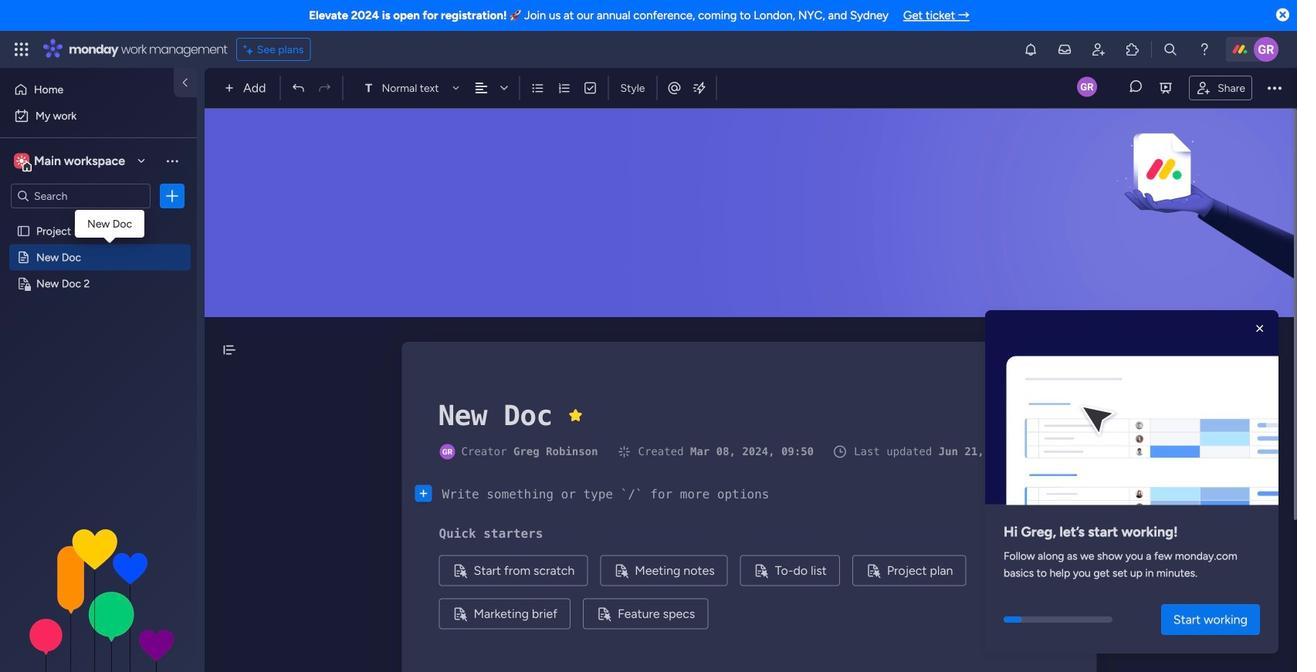 Task type: vqa. For each thing, say whether or not it's contained in the screenshot.
the middle "INFORMATION"
no



Task type: locate. For each thing, give the bounding box(es) containing it.
notifications image
[[1024, 42, 1039, 57]]

public board image
[[16, 224, 31, 239], [16, 250, 31, 265]]

close image
[[1253, 321, 1268, 337]]

greg robinson image
[[1078, 77, 1098, 97]]

0 vertical spatial public board image
[[16, 224, 31, 239]]

menu image
[[165, 153, 180, 169]]

option
[[9, 77, 165, 102], [9, 104, 188, 128], [0, 217, 197, 220]]

update feed image
[[1058, 42, 1073, 57]]

list box
[[0, 215, 197, 505]]

1 horizontal spatial lottie animation element
[[986, 311, 1279, 505]]

options image
[[165, 188, 180, 204]]

help image
[[1197, 42, 1213, 57]]

None field
[[435, 396, 557, 436]]

remove from favorites image
[[568, 408, 584, 423]]

progress bar
[[1004, 617, 1022, 623]]

search everything image
[[1163, 42, 1179, 57]]

1 vertical spatial public board image
[[16, 250, 31, 265]]

views and tools element
[[782, 34, 1279, 65]]

0 horizontal spatial lottie animation element
[[0, 517, 197, 673]]

0 vertical spatial lottie animation element
[[986, 311, 1279, 505]]

mention image
[[667, 80, 682, 96]]

invite members image
[[1091, 42, 1107, 57]]

menu image
[[379, 489, 390, 501]]

lottie animation element
[[986, 311, 1279, 505], [0, 517, 197, 673]]



Task type: describe. For each thing, give the bounding box(es) containing it.
1 public board image from the top
[[16, 224, 31, 239]]

0 vertical spatial option
[[9, 77, 165, 102]]

numbered list image
[[557, 81, 571, 95]]

monday marketplace image
[[1125, 42, 1141, 57]]

see plans image
[[243, 41, 257, 58]]

1 vertical spatial lottie animation element
[[0, 517, 197, 673]]

workspace selection element
[[11, 134, 133, 188]]

2 vertical spatial option
[[0, 217, 197, 220]]

bulleted list image
[[531, 81, 545, 95]]

Search in workspace field
[[32, 187, 129, 205]]

select product image
[[14, 42, 29, 57]]

v2 ellipsis image
[[1268, 78, 1282, 98]]

checklist image
[[584, 81, 597, 95]]

undo ⌘+z image
[[292, 81, 305, 95]]

lottie animation image
[[0, 517, 197, 673]]

greg robinson image
[[1254, 37, 1279, 62]]

2 public board image from the top
[[16, 250, 31, 265]]

private board image
[[16, 276, 31, 291]]

dynamic values image
[[692, 80, 707, 96]]

1 vertical spatial option
[[9, 104, 188, 128]]



